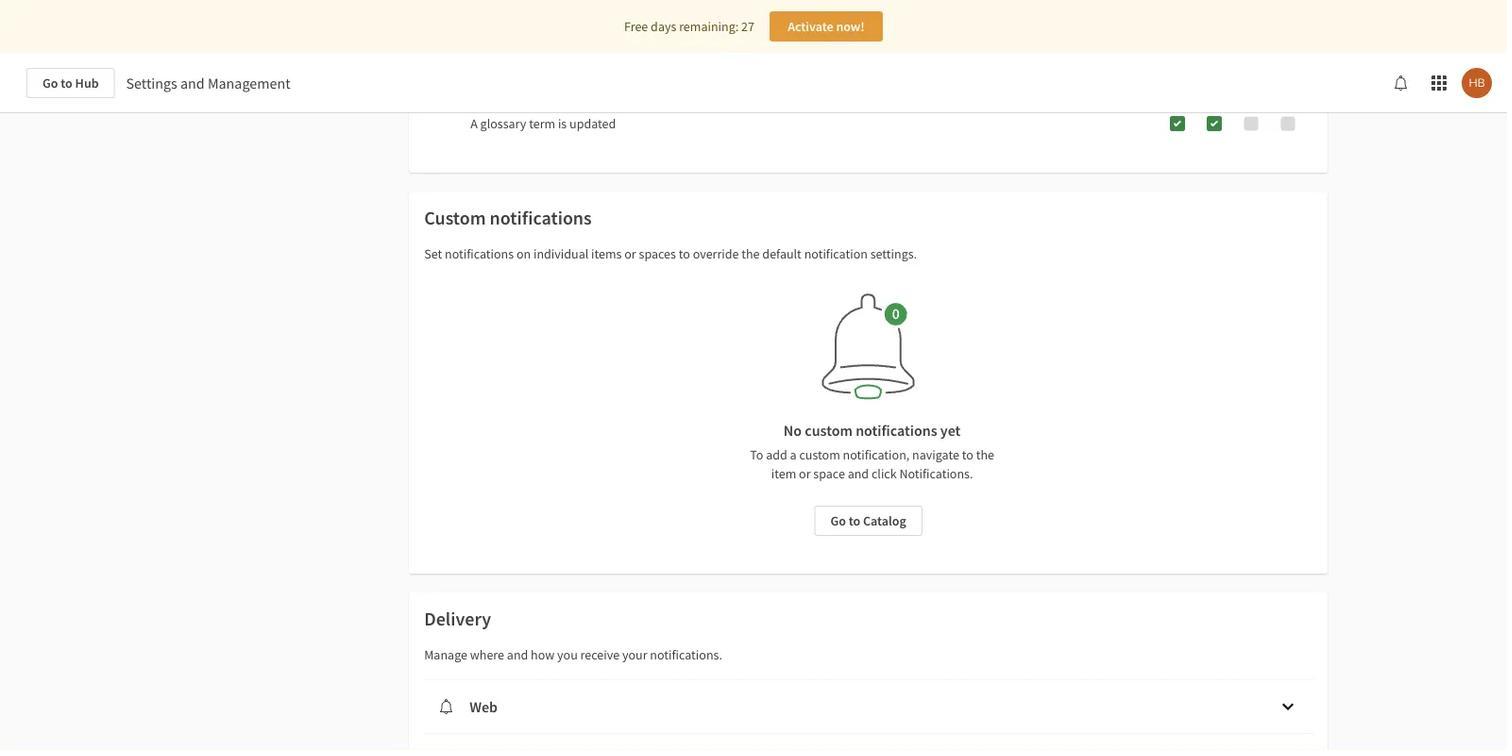 Task type: describe. For each thing, give the bounding box(es) containing it.
how
[[531, 647, 555, 664]]

term
[[529, 115, 555, 132]]

individual
[[534, 246, 589, 263]]

go to hub
[[43, 75, 99, 92]]

notifications for set
[[445, 246, 514, 263]]

days
[[651, 18, 677, 35]]

notifications.
[[900, 466, 973, 483]]

is
[[558, 115, 567, 132]]

where
[[470, 647, 504, 664]]

howard brown image
[[1462, 68, 1492, 98]]

a
[[471, 115, 478, 132]]

activate now! link
[[770, 11, 883, 42]]

manage where and how you receive your notifications.
[[424, 647, 722, 664]]

settings
[[126, 74, 177, 93]]

receive
[[580, 647, 620, 664]]

2 vertical spatial and
[[507, 647, 528, 664]]

you
[[557, 647, 578, 664]]

to inside no custom notifications yet to add a custom notification, navigate to the item or space and click notifications.
[[962, 447, 974, 464]]

notifications inside no custom notifications yet to add a custom notification, navigate to the item or space and click notifications.
[[856, 421, 938, 440]]

hub
[[75, 75, 99, 92]]

to left hub
[[61, 75, 73, 92]]

a
[[790, 447, 797, 464]]

a glossary term is updated
[[471, 115, 616, 132]]

notification,
[[843, 447, 910, 464]]

to right spaces
[[679, 246, 690, 263]]

default
[[763, 246, 802, 263]]

activate
[[788, 18, 834, 35]]

delivery
[[424, 608, 491, 631]]

free
[[624, 18, 648, 35]]

web button
[[424, 681, 1313, 734]]

override
[[693, 246, 739, 263]]

catalog
[[863, 513, 907, 530]]

on
[[517, 246, 531, 263]]

add
[[766, 447, 787, 464]]

the inside no custom notifications yet to add a custom notification, navigate to the item or space and click notifications.
[[976, 447, 995, 464]]

click
[[872, 466, 897, 483]]

item
[[771, 466, 796, 483]]

go to catalog button
[[815, 506, 923, 536]]

0 vertical spatial custom
[[805, 421, 853, 440]]

to inside button
[[849, 513, 861, 530]]

0 horizontal spatial the
[[742, 246, 760, 263]]



Task type: locate. For each thing, give the bounding box(es) containing it.
1 vertical spatial the
[[976, 447, 995, 464]]

and right settings
[[180, 74, 205, 93]]

set notifications on individual items or spaces to override the default notification settings.
[[424, 246, 917, 263]]

1 horizontal spatial and
[[507, 647, 528, 664]]

or inside no custom notifications yet to add a custom notification, navigate to the item or space and click notifications.
[[799, 466, 811, 483]]

0 vertical spatial and
[[180, 74, 205, 93]]

custom right no
[[805, 421, 853, 440]]

the left default in the top right of the page
[[742, 246, 760, 263]]

2 vertical spatial notifications
[[856, 421, 938, 440]]

0 horizontal spatial and
[[180, 74, 205, 93]]

0 vertical spatial or
[[625, 246, 636, 263]]

your
[[622, 647, 647, 664]]

or right items
[[625, 246, 636, 263]]

the right navigate
[[976, 447, 995, 464]]

notifications.
[[650, 647, 722, 664]]

notifications down custom
[[445, 246, 514, 263]]

1 vertical spatial custom
[[799, 447, 840, 464]]

1 horizontal spatial or
[[799, 466, 811, 483]]

notifications for custom
[[490, 206, 592, 230]]

notification
[[804, 246, 868, 263]]

0 horizontal spatial or
[[625, 246, 636, 263]]

notifications up "on"
[[490, 206, 592, 230]]

now!
[[836, 18, 865, 35]]

navigate
[[912, 447, 960, 464]]

the
[[742, 246, 760, 263], [976, 447, 995, 464]]

set
[[424, 246, 442, 263]]

no
[[784, 421, 802, 440]]

1 vertical spatial or
[[799, 466, 811, 483]]

notifications up the notification,
[[856, 421, 938, 440]]

manage
[[424, 647, 467, 664]]

space
[[813, 466, 845, 483]]

items
[[591, 246, 622, 263]]

main content containing custom notifications
[[0, 0, 1507, 751]]

0 vertical spatial go
[[43, 75, 58, 92]]

to
[[61, 75, 73, 92], [679, 246, 690, 263], [962, 447, 974, 464], [849, 513, 861, 530]]

spaces
[[639, 246, 676, 263]]

go to catalog
[[831, 513, 907, 530]]

and
[[180, 74, 205, 93], [848, 466, 869, 483], [507, 647, 528, 664]]

go inside button
[[831, 513, 846, 530]]

settings and management
[[126, 74, 290, 93]]

1 vertical spatial go
[[831, 513, 846, 530]]

remaining:
[[679, 18, 739, 35]]

or right item
[[799, 466, 811, 483]]

go
[[43, 75, 58, 92], [831, 513, 846, 530]]

settings.
[[871, 246, 917, 263]]

and inside no custom notifications yet to add a custom notification, navigate to the item or space and click notifications.
[[848, 466, 869, 483]]

main content
[[0, 0, 1507, 751]]

to
[[750, 447, 764, 464]]

custom
[[805, 421, 853, 440], [799, 447, 840, 464]]

management
[[208, 74, 290, 93]]

go left hub
[[43, 75, 58, 92]]

free days remaining: 27
[[624, 18, 755, 35]]

yet
[[941, 421, 961, 440]]

glossary
[[480, 115, 526, 132]]

go to hub link
[[26, 68, 115, 98]]

and left click
[[848, 466, 869, 483]]

web
[[470, 698, 498, 717]]

or
[[625, 246, 636, 263], [799, 466, 811, 483]]

go left catalog
[[831, 513, 846, 530]]

and left how
[[507, 647, 528, 664]]

custom
[[424, 206, 486, 230]]

0 vertical spatial the
[[742, 246, 760, 263]]

custom up space
[[799, 447, 840, 464]]

custom notifications
[[424, 206, 592, 230]]

notifications
[[490, 206, 592, 230], [445, 246, 514, 263], [856, 421, 938, 440]]

2 horizontal spatial and
[[848, 466, 869, 483]]

27
[[741, 18, 755, 35]]

updated
[[570, 115, 616, 132]]

go for go to hub
[[43, 75, 58, 92]]

go for go to catalog
[[831, 513, 846, 530]]

1 vertical spatial and
[[848, 466, 869, 483]]

1 horizontal spatial the
[[976, 447, 995, 464]]

1 horizontal spatial go
[[831, 513, 846, 530]]

0 vertical spatial notifications
[[490, 206, 592, 230]]

0 horizontal spatial go
[[43, 75, 58, 92]]

to left catalog
[[849, 513, 861, 530]]

no custom notifications yet to add a custom notification, navigate to the item or space and click notifications.
[[750, 421, 995, 483]]

activate now!
[[788, 18, 865, 35]]

1 vertical spatial notifications
[[445, 246, 514, 263]]

to right navigate
[[962, 447, 974, 464]]



Task type: vqa. For each thing, say whether or not it's contained in the screenshot.
to within the Button
yes



